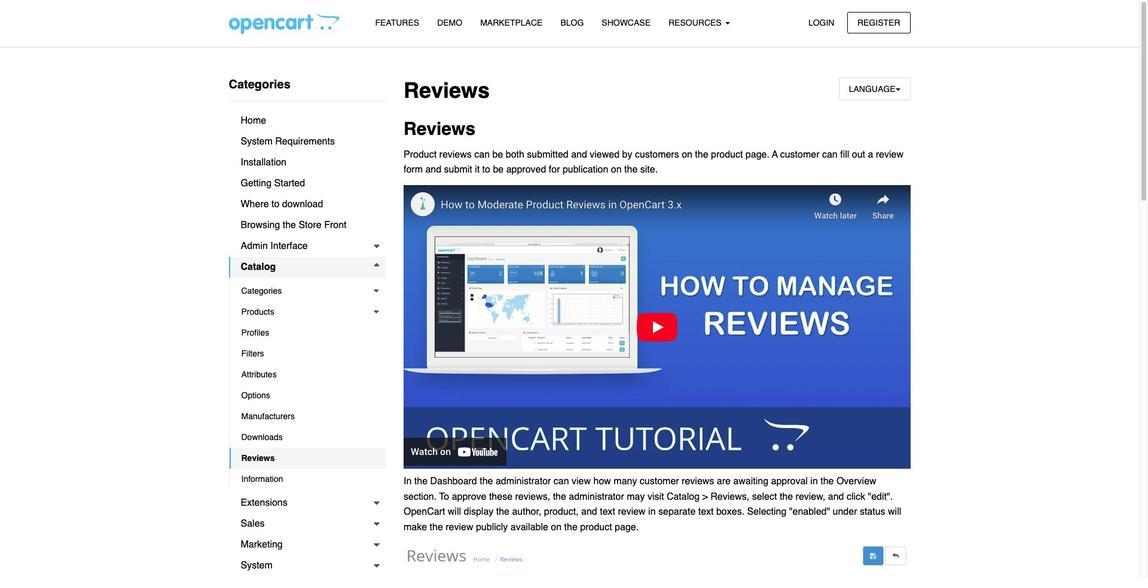 Task type: locate. For each thing, give the bounding box(es) containing it.
1 vertical spatial categories
[[241, 286, 282, 296]]

on down viewed
[[611, 165, 622, 175]]

1 horizontal spatial text
[[698, 507, 714, 518]]

and
[[571, 149, 587, 160], [425, 165, 441, 175], [828, 492, 844, 503], [581, 507, 597, 518]]

2 system from the top
[[241, 561, 273, 572]]

1 vertical spatial product
[[580, 522, 612, 533]]

1 horizontal spatial on
[[611, 165, 622, 175]]

the up product,
[[553, 492, 566, 503]]

catalog up "separate"
[[667, 492, 700, 503]]

0 horizontal spatial to
[[271, 199, 279, 210]]

in down visit
[[648, 507, 656, 518]]

1 vertical spatial catalog
[[667, 492, 700, 503]]

1 vertical spatial customer
[[640, 477, 679, 487]]

0 vertical spatial product
[[711, 149, 743, 160]]

store
[[299, 220, 322, 231]]

0 horizontal spatial administrator
[[496, 477, 551, 487]]

will down to
[[448, 507, 461, 518]]

home link
[[229, 111, 386, 132]]

submit
[[444, 165, 472, 175]]

1 will from the left
[[448, 507, 461, 518]]

demo link
[[428, 13, 471, 34]]

downloads
[[241, 433, 283, 442]]

installation
[[241, 157, 286, 168]]

1 system from the top
[[241, 136, 273, 147]]

review right a
[[876, 149, 903, 160]]

1 horizontal spatial will
[[888, 507, 901, 518]]

resources link
[[660, 13, 739, 34]]

2 vertical spatial on
[[551, 522, 562, 533]]

2 vertical spatial reviews
[[241, 454, 275, 463]]

1 horizontal spatial in
[[810, 477, 818, 487]]

0 vertical spatial system
[[241, 136, 273, 147]]

2 horizontal spatial review
[[876, 149, 903, 160]]

0 vertical spatial administrator
[[496, 477, 551, 487]]

to right where at top
[[271, 199, 279, 210]]

view
[[572, 477, 591, 487]]

customer right a
[[780, 149, 819, 160]]

product
[[404, 149, 437, 160]]

on down product,
[[551, 522, 562, 533]]

page. down may
[[615, 522, 639, 533]]

can left 'fill'
[[822, 149, 838, 160]]

page. left a
[[746, 149, 769, 160]]

1 horizontal spatial page.
[[746, 149, 769, 160]]

0 horizontal spatial text
[[600, 507, 615, 518]]

the down product,
[[564, 522, 578, 533]]

page.
[[746, 149, 769, 160], [615, 522, 639, 533]]

0 horizontal spatial customer
[[640, 477, 679, 487]]

showcase link
[[593, 13, 660, 34]]

can
[[474, 149, 490, 160], [822, 149, 838, 160], [554, 477, 569, 487]]

register link
[[847, 12, 910, 33]]

can up 'it'
[[474, 149, 490, 160]]

these
[[489, 492, 512, 503]]

site.
[[640, 165, 658, 175]]

fill
[[840, 149, 849, 160]]

may
[[627, 492, 645, 503]]

filters link
[[229, 344, 386, 365]]

1 horizontal spatial product
[[711, 149, 743, 160]]

0 vertical spatial catalog
[[241, 262, 276, 273]]

1 horizontal spatial catalog
[[667, 492, 700, 503]]

awaiting
[[733, 477, 768, 487]]

products link
[[229, 302, 386, 323]]

sales link
[[229, 514, 386, 535]]

"edit".
[[868, 492, 893, 503]]

1 vertical spatial review
[[618, 507, 646, 518]]

categories up home
[[229, 78, 291, 91]]

reviews up submit
[[439, 149, 472, 160]]

opencart - open source shopping cart solution image
[[229, 13, 339, 34]]

display
[[464, 507, 493, 518]]

marketing link
[[229, 535, 386, 556]]

1 vertical spatial in
[[648, 507, 656, 518]]

be right 'it'
[[493, 165, 504, 175]]

demo
[[437, 18, 462, 28]]

browsing
[[241, 220, 280, 231]]

system down marketing at bottom left
[[241, 561, 273, 572]]

be
[[492, 149, 503, 160], [493, 165, 504, 175]]

section.
[[404, 492, 437, 503]]

0 horizontal spatial will
[[448, 507, 461, 518]]

to
[[482, 165, 490, 175], [271, 199, 279, 210]]

the right customers
[[695, 149, 708, 160]]

0 horizontal spatial review
[[446, 522, 473, 533]]

marketing
[[241, 540, 283, 551]]

0 horizontal spatial reviews
[[439, 149, 472, 160]]

reviews up >
[[682, 477, 714, 487]]

separate
[[658, 507, 696, 518]]

boxes.
[[716, 507, 744, 518]]

reviews
[[404, 78, 490, 103], [404, 119, 475, 139], [241, 454, 275, 463]]

1 horizontal spatial administrator
[[569, 492, 624, 503]]

customer up visit
[[640, 477, 679, 487]]

0 vertical spatial to
[[482, 165, 490, 175]]

visit
[[648, 492, 664, 503]]

getting started link
[[229, 173, 386, 194]]

system
[[241, 136, 273, 147], [241, 561, 273, 572]]

0 vertical spatial page.
[[746, 149, 769, 160]]

extensions
[[241, 498, 287, 509]]

overview
[[836, 477, 876, 487]]

product
[[711, 149, 743, 160], [580, 522, 612, 533]]

1 vertical spatial page.
[[615, 522, 639, 533]]

review
[[876, 149, 903, 160], [618, 507, 646, 518], [446, 522, 473, 533]]

0 horizontal spatial on
[[551, 522, 562, 533]]

publicly
[[476, 522, 508, 533]]

the down opencart
[[430, 522, 443, 533]]

download
[[282, 199, 323, 210]]

for
[[549, 165, 560, 175]]

where to download
[[241, 199, 323, 210]]

getting
[[241, 178, 272, 189]]

the
[[695, 149, 708, 160], [624, 165, 638, 175], [283, 220, 296, 231], [414, 477, 428, 487], [480, 477, 493, 487], [820, 477, 834, 487], [553, 492, 566, 503], [780, 492, 793, 503], [496, 507, 509, 518], [430, 522, 443, 533], [564, 522, 578, 533]]

catalog
[[241, 262, 276, 273], [667, 492, 700, 503]]

in up review,
[[810, 477, 818, 487]]

0 vertical spatial customer
[[780, 149, 819, 160]]

categories link
[[229, 281, 386, 302]]

are
[[717, 477, 731, 487]]

1 vertical spatial system
[[241, 561, 273, 572]]

selecting
[[747, 507, 786, 518]]

system inside system requirements link
[[241, 136, 273, 147]]

2 vertical spatial review
[[446, 522, 473, 533]]

0 vertical spatial reviews
[[439, 149, 472, 160]]

language button
[[839, 78, 910, 101]]

1 vertical spatial on
[[611, 165, 622, 175]]

0 vertical spatial categories
[[229, 78, 291, 91]]

the right in
[[414, 477, 428, 487]]

1 vertical spatial administrator
[[569, 492, 624, 503]]

1 horizontal spatial to
[[482, 165, 490, 175]]

text down >
[[698, 507, 714, 518]]

opencart
[[404, 507, 445, 518]]

catalog down admin
[[241, 262, 276, 273]]

attributes link
[[229, 365, 386, 386]]

product inside in the dashboard the administrator can view how many customer reviews are awaiting approval in the overview section. to approve these reviews, the administrator may visit catalog > reviews, select the review, and click "edit". opencart will display the author, product, and text review in separate text boxes. selecting "enabled" under status will make the review publicly available on the product page.
[[580, 522, 612, 533]]

0 horizontal spatial catalog
[[241, 262, 276, 273]]

review down may
[[618, 507, 646, 518]]

1 horizontal spatial reviews
[[682, 477, 714, 487]]

on right customers
[[682, 149, 692, 160]]

manufacturers link
[[229, 407, 386, 428]]

downloads link
[[229, 428, 386, 448]]

system inside system link
[[241, 561, 273, 572]]

1 text from the left
[[600, 507, 615, 518]]

page. inside in the dashboard the administrator can view how many customer reviews are awaiting approval in the overview section. to approve these reviews, the administrator may visit catalog > reviews, select the review, and click "edit". opencart will display the author, product, and text review in separate text boxes. selecting "enabled" under status will make the review publicly available on the product page.
[[615, 522, 639, 533]]

click
[[847, 492, 865, 503]]

administrator down how
[[569, 492, 624, 503]]

to right 'it'
[[482, 165, 490, 175]]

will down "edit".
[[888, 507, 901, 518]]

system down home
[[241, 136, 273, 147]]

reviews inside reviews "link"
[[241, 454, 275, 463]]

1 vertical spatial reviews
[[682, 477, 714, 487]]

system for system
[[241, 561, 273, 572]]

customer inside in the dashboard the administrator can view how many customer reviews are awaiting approval in the overview section. to approve these reviews, the administrator may visit catalog > reviews, select the review, and click "edit". opencart will display the author, product, and text review in separate text boxes. selecting "enabled" under status will make the review publicly available on the product page.
[[640, 477, 679, 487]]

product left a
[[711, 149, 743, 160]]

profiles
[[241, 328, 269, 338]]

0 vertical spatial be
[[492, 149, 503, 160]]

text down how
[[600, 507, 615, 518]]

0 vertical spatial on
[[682, 149, 692, 160]]

showcase
[[602, 18, 651, 28]]

1 horizontal spatial can
[[554, 477, 569, 487]]

0 vertical spatial review
[[876, 149, 903, 160]]

look reviews image
[[404, 543, 910, 579]]

0 horizontal spatial product
[[580, 522, 612, 533]]

be left both
[[492, 149, 503, 160]]

reviews
[[439, 149, 472, 160], [682, 477, 714, 487]]

2 horizontal spatial on
[[682, 149, 692, 160]]

administrator up reviews,
[[496, 477, 551, 487]]

categories up "products"
[[241, 286, 282, 296]]

1 vertical spatial be
[[493, 165, 504, 175]]

on
[[682, 149, 692, 160], [611, 165, 622, 175], [551, 522, 562, 533]]

can left view
[[554, 477, 569, 487]]

review inside product reviews can be both submitted and viewed by customers on the product page. a customer can fill out a review form and submit it to be approved for publication on the site.
[[876, 149, 903, 160]]

submitted
[[527, 149, 568, 160]]

information
[[241, 475, 283, 484]]

review down display
[[446, 522, 473, 533]]

categories
[[229, 78, 291, 91], [241, 286, 282, 296]]

dashboard
[[430, 477, 477, 487]]

admin interface link
[[229, 236, 386, 257]]

2 will from the left
[[888, 507, 901, 518]]

1 vertical spatial to
[[271, 199, 279, 210]]

1 horizontal spatial customer
[[780, 149, 819, 160]]

0 horizontal spatial in
[[648, 507, 656, 518]]

product down how
[[580, 522, 612, 533]]

0 horizontal spatial page.
[[615, 522, 639, 533]]

a
[[868, 149, 873, 160]]



Task type: describe. For each thing, give the bounding box(es) containing it.
customers
[[635, 149, 679, 160]]

catalog inside in the dashboard the administrator can view how many customer reviews are awaiting approval in the overview section. to approve these reviews, the administrator may visit catalog > reviews, select the review, and click "edit". opencart will display the author, product, and text review in separate text boxes. selecting "enabled" under status will make the review publicly available on the product page.
[[667, 492, 700, 503]]

product,
[[544, 507, 579, 518]]

0 horizontal spatial can
[[474, 149, 490, 160]]

admin
[[241, 241, 268, 252]]

browsing the store front link
[[229, 215, 386, 236]]

requirements
[[275, 136, 335, 147]]

information link
[[229, 469, 386, 490]]

product reviews can be both submitted and viewed by customers on the product page. a customer can fill out a review form and submit it to be approved for publication on the site.
[[404, 149, 903, 175]]

marketplace
[[480, 18, 543, 28]]

system link
[[229, 556, 386, 577]]

it
[[475, 165, 480, 175]]

interface
[[270, 241, 308, 252]]

language
[[849, 84, 895, 94]]

reviews,
[[515, 492, 550, 503]]

filters
[[241, 349, 264, 359]]

login
[[808, 18, 834, 27]]

product inside product reviews can be both submitted and viewed by customers on the product page. a customer can fill out a review form and submit it to be approved for publication on the site.
[[711, 149, 743, 160]]

to inside where to download link
[[271, 199, 279, 210]]

to
[[439, 492, 449, 503]]

many
[[614, 477, 637, 487]]

and up publication
[[571, 149, 587, 160]]

home
[[241, 115, 266, 126]]

approved
[[506, 165, 546, 175]]

started
[[274, 178, 305, 189]]

available
[[510, 522, 548, 533]]

browsing the store front
[[241, 220, 346, 231]]

2 text from the left
[[698, 507, 714, 518]]

and right form
[[425, 165, 441, 175]]

marketplace link
[[471, 13, 552, 34]]

2 horizontal spatial can
[[822, 149, 838, 160]]

sales
[[241, 519, 265, 530]]

reviews link
[[229, 448, 386, 469]]

can inside in the dashboard the administrator can view how many customer reviews are awaiting approval in the overview section. to approve these reviews, the administrator may visit catalog > reviews, select the review, and click "edit". opencart will display the author, product, and text review in separate text boxes. selecting "enabled" under status will make the review publicly available on the product page.
[[554, 477, 569, 487]]

the down approval
[[780, 492, 793, 503]]

publication
[[563, 165, 608, 175]]

select
[[752, 492, 777, 503]]

1 horizontal spatial review
[[618, 507, 646, 518]]

blog
[[561, 18, 584, 28]]

installation link
[[229, 152, 386, 173]]

in the dashboard the administrator can view how many customer reviews are awaiting approval in the overview section. to approve these reviews, the administrator may visit catalog > reviews, select the review, and click "edit". opencart will display the author, product, and text review in separate text boxes. selecting "enabled" under status will make the review publicly available on the product page.
[[404, 477, 901, 533]]

register
[[857, 18, 900, 27]]

products
[[241, 307, 274, 317]]

"enabled"
[[789, 507, 830, 518]]

0 vertical spatial in
[[810, 477, 818, 487]]

the down these
[[496, 507, 509, 518]]

system requirements
[[241, 136, 335, 147]]

reviews inside in the dashboard the administrator can view how many customer reviews are awaiting approval in the overview section. to approve these reviews, the administrator may visit catalog > reviews, select the review, and click "edit". opencart will display the author, product, and text review in separate text boxes. selecting "enabled" under status will make the review publicly available on the product page.
[[682, 477, 714, 487]]

how
[[593, 477, 611, 487]]

out
[[852, 149, 865, 160]]

0 vertical spatial reviews
[[404, 78, 490, 103]]

in
[[404, 477, 412, 487]]

login link
[[798, 12, 845, 33]]

front
[[324, 220, 346, 231]]

where to download link
[[229, 194, 386, 215]]

admin interface
[[241, 241, 308, 252]]

profiles link
[[229, 323, 386, 344]]

reviews inside product reviews can be both submitted and viewed by customers on the product page. a customer can fill out a review form and submit it to be approved for publication on the site.
[[439, 149, 472, 160]]

to inside product reviews can be both submitted and viewed by customers on the product page. a customer can fill out a review form and submit it to be approved for publication on the site.
[[482, 165, 490, 175]]

make
[[404, 522, 427, 533]]

the left the store
[[283, 220, 296, 231]]

customer inside product reviews can be both submitted and viewed by customers on the product page. a customer can fill out a review form and submit it to be approved for publication on the site.
[[780, 149, 819, 160]]

and right product,
[[581, 507, 597, 518]]

the down the by
[[624, 165, 638, 175]]

and up under
[[828, 492, 844, 503]]

reviews,
[[711, 492, 749, 503]]

>
[[702, 492, 708, 503]]

page. inside product reviews can be both submitted and viewed by customers on the product page. a customer can fill out a review form and submit it to be approved for publication on the site.
[[746, 149, 769, 160]]

blog link
[[552, 13, 593, 34]]

options link
[[229, 386, 386, 407]]

extensions link
[[229, 493, 386, 514]]

a
[[772, 149, 778, 160]]

features
[[375, 18, 419, 28]]

approval
[[771, 477, 808, 487]]

by
[[622, 149, 632, 160]]

the up review,
[[820, 477, 834, 487]]

under
[[833, 507, 857, 518]]

catalog link
[[229, 257, 386, 278]]

system requirements link
[[229, 132, 386, 152]]

form
[[404, 165, 423, 175]]

getting started
[[241, 178, 305, 189]]

1 vertical spatial reviews
[[404, 119, 475, 139]]

status
[[860, 507, 885, 518]]

review,
[[796, 492, 825, 503]]

the up these
[[480, 477, 493, 487]]

system for system requirements
[[241, 136, 273, 147]]

both
[[506, 149, 524, 160]]

on inside in the dashboard the administrator can view how many customer reviews are awaiting approval in the overview section. to approve these reviews, the administrator may visit catalog > reviews, select the review, and click "edit". opencart will display the author, product, and text review in separate text boxes. selecting "enabled" under status will make the review publicly available on the product page.
[[551, 522, 562, 533]]

approve
[[452, 492, 486, 503]]

resources
[[668, 18, 724, 28]]



Task type: vqa. For each thing, say whether or not it's contained in the screenshot.
Register Link
yes



